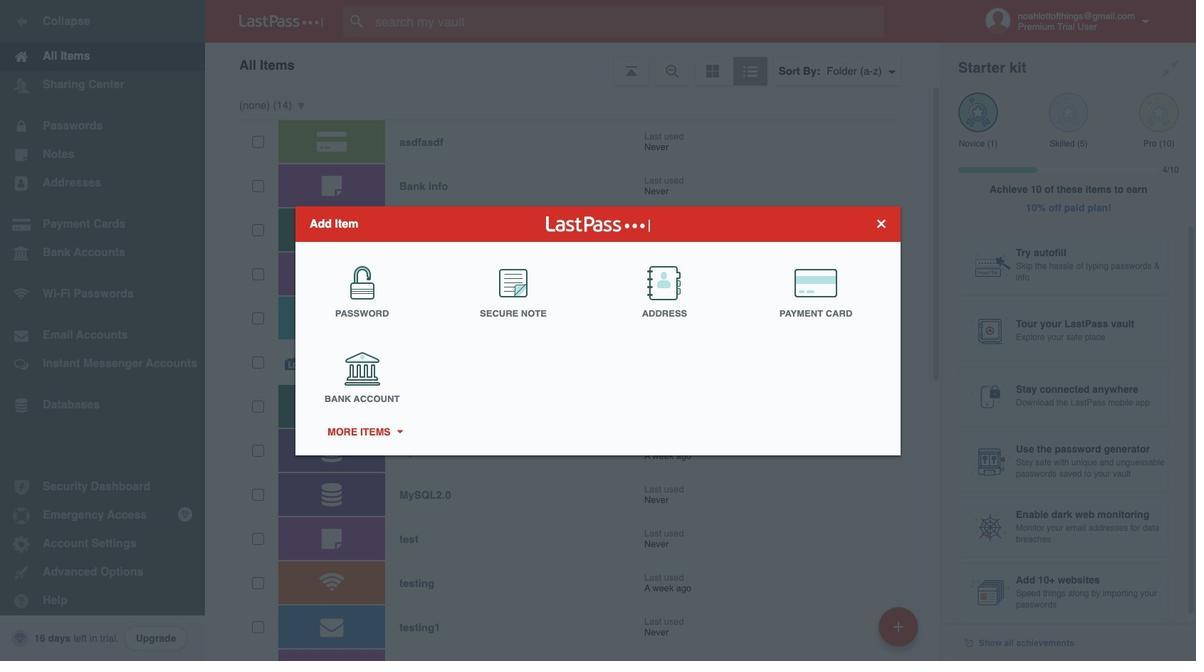 Task type: vqa. For each thing, say whether or not it's contained in the screenshot.
LastPass image in the left top of the page
yes



Task type: locate. For each thing, give the bounding box(es) containing it.
search my vault text field
[[343, 6, 912, 37]]

caret right image
[[395, 430, 405, 434]]

vault options navigation
[[205, 43, 942, 85]]

dialog
[[296, 206, 901, 455]]

new item navigation
[[874, 603, 927, 662]]



Task type: describe. For each thing, give the bounding box(es) containing it.
Search search field
[[343, 6, 912, 37]]

new item image
[[894, 622, 904, 632]]

lastpass image
[[239, 15, 323, 28]]

main navigation navigation
[[0, 0, 205, 662]]



